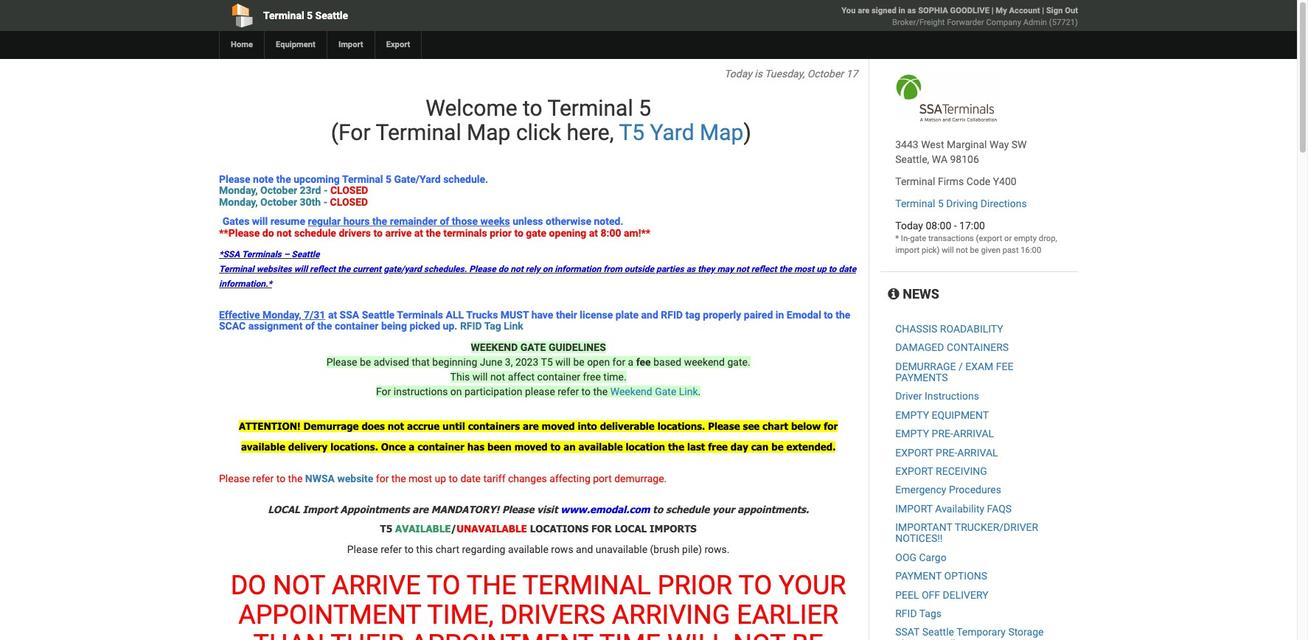 Task type: locate. For each thing, give the bounding box(es) containing it.
schedule
[[294, 227, 336, 239], [666, 504, 710, 516]]

signed
[[872, 6, 897, 15]]

date inside *ssa terminals – seattle terminal websites will reflect the current gate/yard schedules. please do not rely on information from outside parties as they may not reflect the most up to date information.*
[[839, 264, 857, 275]]

rfid down peel
[[896, 608, 918, 620]]

1 vertical spatial a
[[409, 441, 415, 453]]

for
[[613, 356, 626, 368], [824, 420, 838, 432], [376, 473, 389, 485]]

.
[[698, 386, 701, 397]]

1 vertical spatial moved
[[515, 441, 548, 453]]

am!**
[[624, 227, 651, 239]]

local
[[268, 504, 300, 516], [615, 523, 647, 535]]

0 horizontal spatial container
[[335, 320, 379, 332]]

1 horizontal spatial of
[[440, 216, 450, 227]]

0 horizontal spatial most
[[409, 473, 432, 485]]

gate inside gates will resume regular hours the remainder of those weeks unless otherwise noted. **please do not schedule drivers to arrive at the terminals prior to gate opening at 8:00 am!**
[[526, 227, 547, 239]]

this
[[450, 371, 470, 383]]

not up than
[[273, 571, 325, 602]]

1 vertical spatial empty
[[896, 428, 930, 440]]

map left click at the top of the page
[[467, 120, 511, 145]]

0 horizontal spatial reflect
[[310, 264, 336, 275]]

gate left opening
[[526, 227, 547, 239]]

export receiving link
[[896, 466, 988, 477]]

3443
[[896, 139, 919, 151]]

october left 23rd
[[261, 185, 297, 197]]

5 right the here,
[[639, 95, 651, 121]]

all
[[446, 309, 464, 321]]

chassis roadability damaged containers demurrage / exam fee payments driver instructions empty equipment empty pre-arrival export pre-arrival export receiving emergency procedures import availability faqs important trucker/driver notices!! oog cargo payment options peel off delivery rfid tags ssat seattle temporary storage charge dwell fee
[[896, 323, 1044, 640]]

do inside gates will resume regular hours the remainder of those weeks unless otherwise noted. **please do not schedule drivers to arrive at the terminals prior to gate opening at 8:00 am!**
[[262, 227, 274, 239]]

for up time.
[[613, 356, 626, 368]]

will right gates
[[252, 216, 268, 227]]

for inside weekend gate guidelines please be advised that beginning june 3, 2023 t5 will be open for a fee based weekend gate. this will not affect container free time. for instructions on participation please refer to the weekend gate link .
[[613, 356, 626, 368]]

0 vertical spatial do
[[262, 227, 274, 239]]

export
[[896, 447, 934, 459], [896, 466, 934, 477]]

empty down empty equipment link
[[896, 428, 930, 440]]

1 vertical spatial terminals
[[397, 309, 443, 321]]

t5 yard map link
[[619, 120, 744, 145]]

appointment
[[238, 600, 421, 631], [411, 629, 594, 640]]

*
[[896, 234, 899, 243]]

1 horizontal spatial gate
[[911, 234, 927, 243]]

be left given
[[971, 246, 980, 255]]

rfid inside at ssa seattle terminals all trucks must have their license plate and rfid tag properly paired in emodal to the scac assignment of the container being picked up.
[[661, 309, 683, 321]]

terminal 5 driving directions
[[896, 198, 1028, 210]]

seattle right –
[[292, 249, 320, 260]]

0 horizontal spatial up
[[435, 473, 446, 485]]

0 horizontal spatial |
[[992, 6, 994, 15]]

up up mandatory!
[[435, 473, 446, 485]]

do right **please
[[262, 227, 274, 239]]

1 vertical spatial in
[[776, 309, 785, 321]]

1 horizontal spatial container
[[418, 441, 465, 453]]

local up unavailable
[[615, 523, 647, 535]]

1 vertical spatial do
[[499, 264, 509, 275]]

please left note
[[219, 173, 251, 185]]

0 horizontal spatial to
[[427, 571, 461, 602]]

1 vertical spatial arrival
[[958, 447, 999, 459]]

ssat seattle temporary storage charge dwell fee link
[[896, 627, 1044, 640]]

1 vertical spatial up
[[435, 473, 446, 485]]

1 horizontal spatial do
[[499, 264, 509, 275]]

at left 8:00
[[589, 227, 598, 239]]

2 vertical spatial are
[[413, 504, 429, 516]]

company
[[987, 18, 1022, 27]]

your
[[779, 571, 847, 602]]

terminal firms code y400
[[896, 176, 1017, 187]]

2 horizontal spatial rfid
[[896, 608, 918, 620]]

/ down mandatory!
[[451, 523, 457, 535]]

0 horizontal spatial terminals
[[242, 249, 282, 260]]

0 vertical spatial container
[[335, 320, 379, 332]]

not down transactions
[[957, 246, 969, 255]]

will down guidelines
[[556, 356, 571, 368]]

refer for please refer to the nwsa website for the most up to date tariff changes affecting port demurrage.
[[253, 473, 274, 485]]

at right arrive
[[415, 227, 424, 239]]

a left fee
[[628, 356, 634, 368]]

moved
[[542, 420, 575, 432], [515, 441, 548, 453]]

please down the attention!
[[219, 473, 250, 485]]

schedule inside gates will resume regular hours the remainder of those weeks unless otherwise noted. **please do not schedule drivers to arrive at the terminals prior to gate opening at 8:00 am!**
[[294, 227, 336, 239]]

delivery
[[943, 589, 989, 601]]

websites
[[257, 264, 292, 275]]

are inside "local import appointments are mandatory! please visit www.emodal.com to schedule your appointments. t5 available / unavailable locations for local imports"
[[413, 504, 429, 516]]

| left sign
[[1043, 6, 1045, 15]]

refer left this
[[381, 544, 402, 556]]

not right will
[[734, 629, 786, 640]]

weekend gate link link
[[611, 386, 698, 397]]

1 empty from the top
[[896, 409, 930, 421]]

2 horizontal spatial t5
[[619, 120, 645, 145]]

t5 down appointments
[[380, 523, 393, 535]]

0 horizontal spatial locations.
[[331, 441, 378, 453]]

1 horizontal spatial map
[[700, 120, 744, 145]]

1 horizontal spatial at
[[415, 227, 424, 239]]

and right plate
[[642, 309, 659, 321]]

1 horizontal spatial in
[[899, 6, 906, 15]]

moved right been
[[515, 441, 548, 453]]

5 inside please note the upcoming terminal 5 gate/yard schedule. monday, october 23rd - closed monday, october 30th - closed
[[386, 173, 392, 185]]

2 horizontal spatial are
[[858, 6, 870, 15]]

export link
[[375, 31, 422, 59]]

of inside gates will resume regular hours the remainder of those weeks unless otherwise noted. **please do not schedule drivers to arrive at the terminals prior to gate opening at 8:00 am!**
[[440, 216, 450, 227]]

up
[[817, 264, 827, 275], [435, 473, 446, 485]]

available down "local import appointments are mandatory! please visit www.emodal.com to schedule your appointments. t5 available / unavailable locations for local imports"
[[508, 544, 549, 556]]

1 horizontal spatial local
[[615, 523, 647, 535]]

seattle down the tags
[[923, 627, 955, 639]]

0 vertical spatial empty
[[896, 409, 930, 421]]

t5 right 2023
[[541, 356, 553, 368]]

not inside gates will resume regular hours the remainder of those weeks unless otherwise noted. **please do not schedule drivers to arrive at the terminals prior to gate opening at 8:00 am!**
[[277, 227, 292, 239]]

empty equipment link
[[896, 409, 990, 421]]

schedule down 30th
[[294, 227, 336, 239]]

to inside at ssa seattle terminals all trucks must have their license plate and rfid tag properly paired in emodal to the scac assignment of the container being picked up.
[[824, 309, 834, 321]]

locations. up last
[[658, 420, 706, 432]]

last
[[688, 441, 706, 453]]

0 vertical spatial a
[[628, 356, 634, 368]]

0 vertical spatial t5
[[619, 120, 645, 145]]

not inside attention! demurrage does not accrue until containers are moved into deliverable locations. please see chart below for available delivery locations. once a container has been moved to an available location the last free day can be extended.
[[388, 420, 404, 432]]

0 horizontal spatial refer
[[253, 473, 274, 485]]

trucks
[[466, 309, 498, 321]]

0 horizontal spatial free
[[583, 371, 601, 383]]

available down the attention!
[[241, 441, 285, 453]]

/ inside "local import appointments are mandatory! please visit www.emodal.com to schedule your appointments. t5 available / unavailable locations for local imports"
[[451, 523, 457, 535]]

in right paired
[[776, 309, 785, 321]]

today inside today                                                                                                                                                                                                                                                                                                                                                                                                                                                                                                                                                                                                                                                                                                           08:00 - 17:00 * in-gate transactions (export or empty drop, import pick) will not be given past 16:00
[[896, 220, 924, 232]]

to inside attention! demurrage does not accrue until containers are moved into deliverable locations. please see chart below for available delivery locations. once a container has been moved to an available location the last free day can be extended.
[[551, 441, 561, 453]]

click
[[516, 120, 562, 145]]

1 vertical spatial free
[[708, 441, 728, 453]]

0 vertical spatial for
[[613, 356, 626, 368]]

the down time.
[[594, 386, 608, 397]]

will
[[668, 629, 727, 640]]

0 vertical spatial on
[[543, 264, 553, 275]]

reflect left 'current'
[[310, 264, 336, 275]]

welcome
[[426, 95, 518, 121]]

payment
[[896, 571, 942, 582]]

the right note
[[276, 173, 291, 185]]

you are signed in as sophia goodlive | my account | sign out broker/freight forwarder company admin (57721)
[[842, 6, 1079, 27]]

2 export from the top
[[896, 466, 934, 477]]

into
[[578, 420, 597, 432]]

1 horizontal spatial date
[[839, 264, 857, 275]]

2 horizontal spatial container
[[538, 371, 581, 383]]

sophia
[[919, 6, 949, 15]]

for right website
[[376, 473, 389, 485]]

marginal
[[947, 139, 988, 151]]

please inside "local import appointments are mandatory! please visit www.emodal.com to schedule your appointments. t5 available / unavailable locations for local imports"
[[502, 504, 534, 516]]

october left 17
[[808, 68, 844, 80]]

1 horizontal spatial reflect
[[752, 264, 777, 275]]

container up please
[[538, 371, 581, 383]]

5 left gate/yard
[[386, 173, 392, 185]]

import
[[896, 246, 920, 255]]

terminal
[[523, 571, 651, 602]]

please inside please note the upcoming terminal 5 gate/yard schedule. monday, october 23rd - closed monday, october 30th - closed
[[219, 173, 251, 185]]

terminals inside at ssa seattle terminals all trucks must have their license plate and rfid tag properly paired in emodal to the scac assignment of the container being picked up.
[[397, 309, 443, 321]]

will inside gates will resume regular hours the remainder of those weeks unless otherwise noted. **please do not schedule drivers to arrive at the terminals prior to gate opening at 8:00 am!**
[[252, 216, 268, 227]]

1 horizontal spatial |
[[1043, 6, 1045, 15]]

free left 'day'
[[708, 441, 728, 453]]

1 horizontal spatial a
[[628, 356, 634, 368]]

up.
[[443, 320, 458, 332]]

1 vertical spatial container
[[538, 371, 581, 383]]

import
[[339, 40, 363, 49], [303, 504, 338, 516]]

rely
[[526, 264, 541, 275]]

please up 'day'
[[708, 420, 740, 432]]

0 horizontal spatial of
[[305, 320, 315, 332]]

are right you
[[858, 6, 870, 15]]

0 horizontal spatial not
[[273, 571, 325, 602]]

today up in-
[[896, 220, 924, 232]]

1 vertical spatial /
[[451, 523, 457, 535]]

5 inside welcome to terminal 5 (for terminal map click here, t5 yard map )
[[639, 95, 651, 121]]

drivers
[[501, 600, 606, 631]]

| left my
[[992, 6, 994, 15]]

on right rely
[[543, 264, 553, 275]]

2 reflect from the left
[[752, 264, 777, 275]]

1 map from the left
[[467, 120, 511, 145]]

not up –
[[277, 227, 292, 239]]

0 vertical spatial today
[[725, 68, 752, 80]]

terminal 5 seattle image
[[896, 74, 998, 122]]

container inside at ssa seattle terminals all trucks must have their license plate and rfid tag properly paired in emodal to the scac assignment of the container being picked up.
[[335, 320, 379, 332]]

seattle up import link
[[315, 10, 348, 21]]

on
[[543, 264, 553, 275], [451, 386, 462, 397]]

news
[[900, 286, 940, 302]]

terminals up websites
[[242, 249, 282, 260]]

do inside *ssa terminals – seattle terminal websites will reflect the current gate/yard schedules. please do not rely on information from outside parties as they may not reflect the most up to date information.*
[[499, 264, 509, 275]]

0 horizontal spatial on
[[451, 386, 462, 397]]

faqs
[[988, 503, 1012, 515]]

0 vertical spatial pre-
[[932, 428, 954, 440]]

1 horizontal spatial are
[[523, 420, 539, 432]]

map
[[467, 120, 511, 145], [700, 120, 744, 145]]

1 horizontal spatial chart
[[763, 420, 789, 432]]

at left ssa
[[328, 309, 337, 321]]

tariff
[[484, 473, 506, 485]]

not right the may
[[736, 264, 749, 275]]

2 horizontal spatial refer
[[558, 386, 579, 397]]

not up participation
[[491, 371, 506, 383]]

link right gate
[[679, 386, 698, 397]]

seattle right ssa
[[362, 309, 395, 321]]

0 horizontal spatial gate
[[526, 227, 547, 239]]

of inside at ssa seattle terminals all trucks must have their license plate and rfid tag properly paired in emodal to the scac assignment of the container being picked up.
[[305, 320, 315, 332]]

schedule up imports
[[666, 504, 710, 516]]

0 vertical spatial as
[[908, 6, 917, 15]]

will down transactions
[[942, 246, 955, 255]]

information
[[555, 264, 601, 275]]

gate inside today                                                                                                                                                                                                                                                                                                                                                                                                                                                                                                                                                                                                                                                                                                           08:00 - 17:00 * in-gate transactions (export or empty drop, import pick) will not be given past 16:00
[[911, 234, 927, 243]]

to inside welcome to terminal 5 (for terminal map click here, t5 yard map )
[[523, 95, 543, 121]]

are up available
[[413, 504, 429, 516]]

reflect right the may
[[752, 264, 777, 275]]

1 horizontal spatial free
[[708, 441, 728, 453]]

oog cargo link
[[896, 552, 947, 564]]

as inside you are signed in as sophia goodlive | my account | sign out broker/freight forwarder company admin (57721)
[[908, 6, 917, 15]]

1 vertical spatial for
[[824, 420, 838, 432]]

pre- down empty pre-arrival "link"
[[936, 447, 958, 459]]

as left they
[[687, 264, 696, 275]]

0 vertical spatial local
[[268, 504, 300, 516]]

1 horizontal spatial on
[[543, 264, 553, 275]]

will right websites
[[294, 264, 308, 275]]

in
[[899, 6, 906, 15], [776, 309, 785, 321]]

the inside please note the upcoming terminal 5 gate/yard schedule. monday, october 23rd - closed monday, october 30th - closed
[[276, 173, 291, 185]]

2 vertical spatial t5
[[380, 523, 393, 535]]

0 vertical spatial link
[[504, 320, 524, 332]]

as up broker/freight
[[908, 6, 917, 15]]

refer right please
[[558, 386, 579, 397]]

they
[[698, 264, 715, 275]]

will down june
[[473, 371, 488, 383]]

free inside attention! demurrage does not accrue until containers are moved into deliverable locations. please see chart below for available delivery locations. once a container has been moved to an available location the last free day can be extended.
[[708, 441, 728, 453]]

1 horizontal spatial and
[[642, 309, 659, 321]]

1 horizontal spatial for
[[613, 356, 626, 368]]

0 horizontal spatial a
[[409, 441, 415, 453]]

0 vertical spatial terminals
[[242, 249, 282, 260]]

1 vertical spatial are
[[523, 420, 539, 432]]

gate
[[526, 227, 547, 239], [911, 234, 927, 243]]

import left export link
[[339, 40, 363, 49]]

-
[[324, 185, 328, 197], [324, 196, 328, 208], [955, 220, 957, 232]]

0 horizontal spatial map
[[467, 120, 511, 145]]

not left rely
[[511, 264, 524, 275]]

to left your
[[739, 571, 773, 602]]

most
[[795, 264, 815, 275], [409, 473, 432, 485]]

0 vertical spatial schedule
[[294, 227, 336, 239]]

not inside today                                                                                                                                                                                                                                                                                                                                                                                                                                                                                                                                                                                                                                                                                                           08:00 - 17:00 * in-gate transactions (export or empty drop, import pick) will not be given past 16:00
[[957, 246, 969, 255]]

do
[[231, 571, 266, 602]]

code
[[967, 176, 991, 187]]

rows.
[[705, 544, 730, 556]]

0 horizontal spatial at
[[328, 309, 337, 321]]

please up arrive
[[347, 544, 378, 556]]

1 horizontal spatial schedule
[[666, 504, 710, 516]]

pre- down empty equipment link
[[932, 428, 954, 440]]

today left is
[[725, 68, 752, 80]]

0 vertical spatial and
[[642, 309, 659, 321]]

tag
[[686, 309, 701, 321]]

to inside *ssa terminals – seattle terminal websites will reflect the current gate/yard schedules. please do not rely on information from outside parties as they may not reflect the most up to date information.*
[[829, 264, 837, 275]]

remainder
[[390, 216, 437, 227]]

please down ssa
[[327, 356, 357, 368]]

the inside attention! demurrage does not accrue until containers are moved into deliverable locations. please see chart below for available delivery locations. once a container has been moved to an available location the last free day can be extended.
[[668, 441, 685, 453]]

0 horizontal spatial as
[[687, 264, 696, 275]]

up inside *ssa terminals – seattle terminal websites will reflect the current gate/yard schedules. please do not rely on information from outside parties as they may not reflect the most up to date information.*
[[817, 264, 827, 275]]

be inside today                                                                                                                                                                                                                                                                                                                                                                                                                                                                                                                                                                                                                                                                                                           08:00 - 17:00 * in-gate transactions (export or empty drop, import pick) will not be given past 16:00
[[971, 246, 980, 255]]

gate up import on the right
[[911, 234, 927, 243]]

transactions
[[929, 234, 975, 243]]

are inside attention! demurrage does not accrue until containers are moved into deliverable locations. please see chart below for available delivery locations. once a container has been moved to an available location the last free day can be extended.
[[523, 420, 539, 432]]

available down into
[[579, 441, 623, 453]]

container down until
[[418, 441, 465, 453]]

/ left exam
[[959, 360, 963, 372]]

otherwise
[[546, 216, 592, 227]]

for
[[376, 386, 391, 397]]

location
[[626, 441, 666, 453]]

0 horizontal spatial and
[[576, 544, 593, 556]]

sign out link
[[1047, 6, 1079, 15]]

0 vertical spatial date
[[839, 264, 857, 275]]

accrue
[[407, 420, 440, 432]]

export up export receiving link
[[896, 447, 934, 459]]

0 vertical spatial free
[[583, 371, 601, 383]]

0 horizontal spatial in
[[776, 309, 785, 321]]

1 horizontal spatial locations.
[[658, 420, 706, 432]]

as inside *ssa terminals – seattle terminal websites will reflect the current gate/yard schedules. please do not rely on information from outside parties as they may not reflect the most up to date information.*
[[687, 264, 696, 275]]

1 vertical spatial of
[[305, 320, 315, 332]]

the
[[467, 571, 517, 602]]

1 horizontal spatial /
[[959, 360, 963, 372]]

import
[[896, 503, 933, 515]]

in inside you are signed in as sophia goodlive | my account | sign out broker/freight forwarder company admin (57721)
[[899, 6, 906, 15]]

home
[[231, 40, 253, 49]]

export up emergency
[[896, 466, 934, 477]]

are down please
[[523, 420, 539, 432]]

1 horizontal spatial terminals
[[397, 309, 443, 321]]

please refer to this chart regarding available rows and unavailable (brush pile) rows.
[[347, 544, 730, 556]]

2 | from the left
[[1043, 6, 1045, 15]]

info circle image
[[889, 288, 900, 301]]

payments
[[896, 372, 949, 384]]

equipment
[[932, 409, 990, 421]]

1 horizontal spatial up
[[817, 264, 827, 275]]

0 horizontal spatial today
[[725, 68, 752, 80]]

mandatory!
[[432, 504, 500, 516]]

1 vertical spatial and
[[576, 544, 593, 556]]

unavailable
[[457, 523, 527, 535]]

0 vertical spatial import
[[339, 40, 363, 49]]

will inside today                                                                                                                                                                                                                                                                                                                                                                                                                                                                                                                                                                                                                                                                                                           08:00 - 17:00 * in-gate transactions (export or empty drop, import pick) will not be given past 16:00
[[942, 246, 955, 255]]

locations. down does
[[331, 441, 378, 453]]

regular
[[308, 216, 341, 227]]

earlier
[[737, 600, 839, 631]]

to down this
[[427, 571, 461, 602]]

1 closed from the top
[[330, 185, 369, 197]]

1 vertical spatial as
[[687, 264, 696, 275]]

0 vertical spatial export
[[896, 447, 934, 459]]

does
[[362, 420, 385, 432]]

please inside *ssa terminals – seattle terminal websites will reflect the current gate/yard schedules. please do not rely on information from outside parties as they may not reflect the most up to date information.*
[[469, 264, 496, 275]]

1 export from the top
[[896, 447, 934, 459]]

not up once
[[388, 420, 404, 432]]

terminals left all
[[397, 309, 443, 321]]

receiving
[[936, 466, 988, 477]]

17
[[847, 68, 858, 80]]

of left those on the top left of page
[[440, 216, 450, 227]]

2 closed from the top
[[330, 196, 368, 208]]

0 horizontal spatial chart
[[436, 544, 460, 556]]

of right the assignment on the left of the page
[[305, 320, 315, 332]]

pre-
[[932, 428, 954, 440], [936, 447, 958, 459]]

moved up an
[[542, 420, 575, 432]]

will inside *ssa terminals – seattle terminal websites will reflect the current gate/yard schedules. please do not rely on information from outside parties as they may not reflect the most up to date information.*
[[294, 264, 308, 275]]

0 horizontal spatial available
[[241, 441, 285, 453]]

locations.
[[658, 420, 706, 432], [331, 441, 378, 453]]

terminal inside *ssa terminals – seattle terminal websites will reflect the current gate/yard schedules. please do not rely on information from outside parties as they may not reflect the most up to date information.*
[[219, 264, 254, 275]]

- up transactions
[[955, 220, 957, 232]]

please left the 'visit'
[[502, 504, 534, 516]]

affect
[[508, 371, 535, 383]]

this
[[416, 544, 433, 556]]

in inside at ssa seattle terminals all trucks must have their license plate and rfid tag properly paired in emodal to the scac assignment of the container being picked up.
[[776, 309, 785, 321]]

t5 inside weekend gate guidelines please be advised that beginning june 3, 2023 t5 will be open for a fee based weekend gate. this will not affect container free time. for instructions on participation please refer to the weekend gate link .
[[541, 356, 553, 368]]

2 horizontal spatial available
[[579, 441, 623, 453]]

on down this
[[451, 386, 462, 397]]

oog
[[896, 552, 917, 564]]

today for today is tuesday, october 17
[[725, 68, 752, 80]]

participation
[[465, 386, 523, 397]]

0 vertical spatial in
[[899, 6, 906, 15]]

driver
[[896, 391, 923, 402]]

local down the delivery
[[268, 504, 300, 516]]

2 vertical spatial container
[[418, 441, 465, 453]]

deliverable
[[600, 420, 655, 432]]

arrive
[[385, 227, 412, 239]]



Task type: describe. For each thing, give the bounding box(es) containing it.
to inside "local import appointments are mandatory! please visit www.emodal.com to schedule your appointments. t5 available / unavailable locations for local imports"
[[653, 504, 663, 516]]

refer for please refer to this chart regarding available rows and unavailable (brush pile) rows.
[[381, 544, 402, 556]]

emergency
[[896, 484, 947, 496]]

october up resume
[[261, 196, 297, 208]]

demurrage.
[[615, 473, 667, 485]]

my
[[996, 6, 1008, 15]]

time
[[600, 629, 661, 640]]

gate.
[[728, 356, 751, 368]]

be inside attention! demurrage does not accrue until containers are moved into deliverable locations. please see chart below for available delivery locations. once a container has been moved to an available location the last free day can be extended.
[[772, 441, 784, 453]]

be left advised
[[360, 356, 371, 368]]

the left nwsa
[[288, 473, 303, 485]]

empty pre-arrival link
[[896, 428, 995, 440]]

picked
[[410, 320, 441, 332]]

opening
[[549, 227, 587, 239]]

free inside weekend gate guidelines please be advised that beginning june 3, 2023 t5 will be open for a fee based weekend gate. this will not affect container free time. for instructions on participation please refer to the weekend gate link .
[[583, 371, 601, 383]]

0 horizontal spatial local
[[268, 504, 300, 516]]

effective monday, 7/31
[[219, 309, 326, 321]]

2 to from the left
[[739, 571, 773, 602]]

the left terminals
[[426, 227, 441, 239]]

drivers
[[339, 227, 371, 239]]

for
[[592, 523, 612, 535]]

have
[[532, 309, 554, 321]]

on inside *ssa terminals – seattle terminal websites will reflect the current gate/yard schedules. please do not rely on information from outside parties as they may not reflect the most up to date information.*
[[543, 264, 553, 275]]

import inside import link
[[339, 40, 363, 49]]

08:00
[[926, 220, 952, 232]]

chart inside attention! demurrage does not accrue until containers are moved into deliverable locations. please see chart below for available delivery locations. once a container has been moved to an available location the last free day can be extended.
[[763, 420, 789, 432]]

goodlive
[[951, 6, 990, 15]]

important trucker/driver notices!! link
[[896, 522, 1039, 545]]

and inside at ssa seattle terminals all trucks must have their license plate and rfid tag properly paired in emodal to the scac assignment of the container being picked up.
[[642, 309, 659, 321]]

regarding
[[462, 544, 506, 556]]

the up emodal
[[780, 264, 792, 275]]

must
[[501, 309, 529, 321]]

export pre-arrival link
[[896, 447, 999, 459]]

seattle inside *ssa terminals – seattle terminal websites will reflect the current gate/yard schedules. please do not rely on information from outside parties as they may not reflect the most up to date information.*
[[292, 249, 320, 260]]

0 horizontal spatial rfid
[[460, 320, 482, 332]]

here,
[[567, 120, 614, 145]]

until
[[443, 420, 465, 432]]

pick)
[[922, 246, 940, 255]]

procedures
[[949, 484, 1002, 496]]

0 vertical spatial arrival
[[954, 428, 995, 440]]

- right 23rd
[[324, 185, 328, 197]]

gates will resume regular hours the remainder of those weeks unless otherwise noted. **please do not schedule drivers to arrive at the terminals prior to gate opening at 8:00 am!**
[[219, 216, 651, 239]]

seattle inside at ssa seattle terminals all trucks must have their license plate and rfid tag properly paired in emodal to the scac assignment of the container being picked up.
[[362, 309, 395, 321]]

schedule inside "local import appointments are mandatory! please visit www.emodal.com to schedule your appointments. t5 available / unavailable locations for local imports"
[[666, 504, 710, 516]]

home link
[[219, 31, 264, 59]]

rfid tag link link
[[460, 320, 526, 332]]

not inside weekend gate guidelines please be advised that beginning june 3, 2023 t5 will be open for a fee based weekend gate. this will not affect container free time. for instructions on participation please refer to the weekend gate link .
[[491, 371, 506, 383]]

to inside weekend gate guidelines please be advised that beginning june 3, 2023 t5 will be open for a fee based weekend gate. this will not affect container free time. for instructions on participation please refer to the weekend gate link .
[[582, 386, 591, 397]]

2 empty from the top
[[896, 428, 930, 440]]

please inside weekend gate guidelines please be advised that beginning june 3, 2023 t5 will be open for a fee based weekend gate. this will not affect container free time. for instructions on participation please refer to the weekend gate link .
[[327, 356, 357, 368]]

on inside weekend gate guidelines please be advised that beginning june 3, 2023 t5 will be open for a fee based weekend gate. this will not affect container free time. for instructions on participation please refer to the weekend gate link .
[[451, 386, 462, 397]]

the left 'current'
[[338, 264, 351, 275]]

their
[[331, 629, 404, 640]]

advised
[[374, 356, 409, 368]]

below
[[792, 420, 821, 432]]

0 horizontal spatial link
[[504, 320, 524, 332]]

schedule.
[[444, 173, 489, 185]]

chassis
[[896, 323, 938, 335]]

www.emodal.com link
[[561, 504, 650, 516]]

terminal inside please note the upcoming terminal 5 gate/yard schedule. monday, october 23rd - closed monday, october 30th - closed
[[342, 173, 383, 185]]

charge
[[896, 638, 929, 640]]

1 to from the left
[[427, 571, 461, 602]]

weekend
[[684, 356, 725, 368]]

container inside attention! demurrage does not accrue until containers are moved into deliverable locations. please see chart below for available delivery locations. once a container has been moved to an available location the last free day can be extended.
[[418, 441, 465, 453]]

2 map from the left
[[700, 120, 744, 145]]

storage
[[1009, 627, 1044, 639]]

/ inside chassis roadability damaged containers demurrage / exam fee payments driver instructions empty equipment empty pre-arrival export pre-arrival export receiving emergency procedures import availability faqs important trucker/driver notices!! oog cargo payment options peel off delivery rfid tags ssat seattle temporary storage charge dwell fee
[[959, 360, 963, 372]]

for inside attention! demurrage does not accrue until containers are moved into deliverable locations. please see chart below for available delivery locations. once a container has been moved to an available location the last free day can be extended.
[[824, 420, 838, 432]]

0 vertical spatial locations.
[[658, 420, 706, 432]]

link inside weekend gate guidelines please be advised that beginning june 3, 2023 t5 will be open for a fee based weekend gate. this will not affect container free time. for instructions on participation please refer to the weekend gate link .
[[679, 386, 698, 397]]

demurrage / exam fee payments link
[[896, 360, 1014, 384]]

outside
[[625, 264, 654, 275]]

- inside today                                                                                                                                                                                                                                                                                                                                                                                                                                                                                                                                                                                                                                                                                                           08:00 - 17:00 * in-gate transactions (export or empty drop, import pick) will not be given past 16:00
[[955, 220, 957, 232]]

*ssa
[[219, 249, 240, 260]]

t5 inside "local import appointments are mandatory! please visit www.emodal.com to schedule your appointments. t5 available / unavailable locations for local imports"
[[380, 523, 393, 535]]

been
[[488, 441, 512, 453]]

peel
[[896, 589, 920, 601]]

0 horizontal spatial for
[[376, 473, 389, 485]]

trucker/driver
[[955, 522, 1039, 534]]

gate
[[655, 386, 677, 397]]

gate/yard
[[394, 173, 441, 185]]

resume
[[271, 216, 305, 227]]

(export
[[977, 234, 1003, 243]]

17:00
[[960, 220, 986, 232]]

1 horizontal spatial not
[[734, 629, 786, 640]]

most inside *ssa terminals – seattle terminal websites will reflect the current gate/yard schedules. please do not rely on information from outside parties as they may not reflect the most up to date information.*
[[795, 264, 815, 275]]

pile)
[[683, 544, 702, 556]]

refer inside weekend gate guidelines please be advised that beginning june 3, 2023 t5 will be open for a fee based weekend gate. this will not affect container free time. for instructions on participation please refer to the weekend gate link .
[[558, 386, 579, 397]]

website
[[337, 473, 374, 485]]

1 vertical spatial pre-
[[936, 447, 958, 459]]

terminals inside *ssa terminals – seattle terminal websites will reflect the current gate/yard schedules. please do not rely on information from outside parties as they may not reflect the most up to date information.*
[[242, 249, 282, 260]]

at inside at ssa seattle terminals all trucks must have their license plate and rfid tag properly paired in emodal to the scac assignment of the container being picked up.
[[328, 309, 337, 321]]

0 vertical spatial moved
[[542, 420, 575, 432]]

local import appointments are mandatory! please visit www.emodal.com to schedule your appointments. t5 available / unavailable locations for local imports
[[268, 504, 809, 535]]

appointments.
[[738, 504, 809, 516]]

the inside weekend gate guidelines please be advised that beginning june 3, 2023 t5 will be open for a fee based weekend gate. this will not affect container free time. for instructions on participation please refer to the weekend gate link .
[[594, 386, 608, 397]]

arriving
[[612, 600, 731, 631]]

imports
[[650, 523, 697, 535]]

cargo
[[920, 552, 947, 564]]

- right 30th
[[324, 196, 328, 208]]

weekend gate guidelines please be advised that beginning june 3, 2023 t5 will be open for a fee based weekend gate. this will not affect container free time. for instructions on participation please refer to the weekend gate link .
[[327, 341, 751, 397]]

notices!!
[[896, 533, 943, 545]]

affecting
[[550, 473, 591, 485]]

1 vertical spatial most
[[409, 473, 432, 485]]

containers
[[468, 420, 520, 432]]

1 reflect from the left
[[310, 264, 336, 275]]

way
[[990, 139, 1010, 151]]

rfid inside chassis roadability damaged containers demurrage / exam fee payments driver instructions empty equipment empty pre-arrival export pre-arrival export receiving emergency procedures import availability faqs important trucker/driver notices!! oog cargo payment options peel off delivery rfid tags ssat seattle temporary storage charge dwell fee
[[896, 608, 918, 620]]

open
[[587, 356, 610, 368]]

1 vertical spatial date
[[461, 473, 481, 485]]

information.*
[[219, 279, 272, 289]]

1 | from the left
[[992, 6, 994, 15]]

the right hours
[[373, 216, 387, 227]]

availability
[[936, 503, 985, 515]]

unless
[[513, 216, 543, 227]]

damaged containers link
[[896, 342, 1009, 354]]

be down guidelines
[[574, 356, 585, 368]]

a inside attention! demurrage does not accrue until containers are moved into deliverable locations. please see chart below for available delivery locations. once a container has been moved to an available location the last free day can be extended.
[[409, 441, 415, 453]]

today for today                                                                                                                                                                                                                                                                                                                                                                                                                                                                                                                                                                                                                                                                                                           08:00 - 17:00 * in-gate transactions (export or empty drop, import pick) will not be given past 16:00
[[896, 220, 924, 232]]

my account link
[[996, 6, 1041, 15]]

demurrage
[[896, 360, 957, 372]]

gate/yard
[[384, 264, 422, 275]]

container inside weekend gate guidelines please be advised that beginning june 3, 2023 t5 will be open for a fee based weekend gate. this will not affect container free time. for instructions on participation please refer to the weekend gate link .
[[538, 371, 581, 383]]

5 left driving
[[938, 198, 944, 210]]

seattle inside chassis roadability damaged containers demurrage / exam fee payments driver instructions empty equipment empty pre-arrival export pre-arrival export receiving emergency procedures import availability faqs important trucker/driver notices!! oog cargo payment options peel off delivery rfid tags ssat seattle temporary storage charge dwell fee
[[923, 627, 955, 639]]

export
[[386, 40, 411, 49]]

beginning
[[433, 356, 478, 368]]

1 vertical spatial local
[[615, 523, 647, 535]]

are inside you are signed in as sophia goodlive | my account | sign out broker/freight forwarder company admin (57721)
[[858, 6, 870, 15]]

the left ssa
[[317, 320, 332, 332]]

2 horizontal spatial at
[[589, 227, 598, 239]]

than
[[253, 629, 325, 640]]

the down once
[[392, 473, 406, 485]]

time,
[[427, 600, 494, 631]]

1 horizontal spatial available
[[508, 544, 549, 556]]

5 up equipment
[[307, 10, 313, 21]]

www.emodal.com
[[561, 504, 650, 516]]

t5 inside welcome to terminal 5 (for terminal map click here, t5 yard map )
[[619, 120, 645, 145]]

yard
[[650, 120, 695, 145]]

wa
[[932, 153, 948, 165]]

rfid tags link
[[896, 608, 942, 620]]

their
[[556, 309, 578, 321]]

exam
[[966, 360, 994, 372]]

import inside "local import appointments are mandatory! please visit www.emodal.com to schedule your appointments. t5 available / unavailable locations for local imports"
[[303, 504, 338, 516]]

chassis roadability link
[[896, 323, 1004, 335]]

please inside attention! demurrage does not accrue until containers are moved into deliverable locations. please see chart below for available delivery locations. once a container has been moved to an available location the last free day can be extended.
[[708, 420, 740, 432]]

broker/freight
[[893, 18, 945, 27]]

1 vertical spatial chart
[[436, 544, 460, 556]]

7/31
[[304, 309, 326, 321]]

a inside weekend gate guidelines please be advised that beginning june 3, 2023 t5 will be open for a fee based weekend gate. this will not affect container free time. for instructions on participation please refer to the weekend gate link .
[[628, 356, 634, 368]]

seattle,
[[896, 153, 930, 165]]

*ssa terminals – seattle terminal websites will reflect the current gate/yard schedules. please do not rely on information from outside parties as they may not reflect the most up to date information.*
[[219, 249, 857, 289]]

arrive
[[332, 571, 421, 602]]

23rd
[[300, 185, 321, 197]]

the right emodal
[[836, 309, 851, 321]]

0 vertical spatial not
[[273, 571, 325, 602]]



Task type: vqa. For each thing, say whether or not it's contained in the screenshot.
the right by
no



